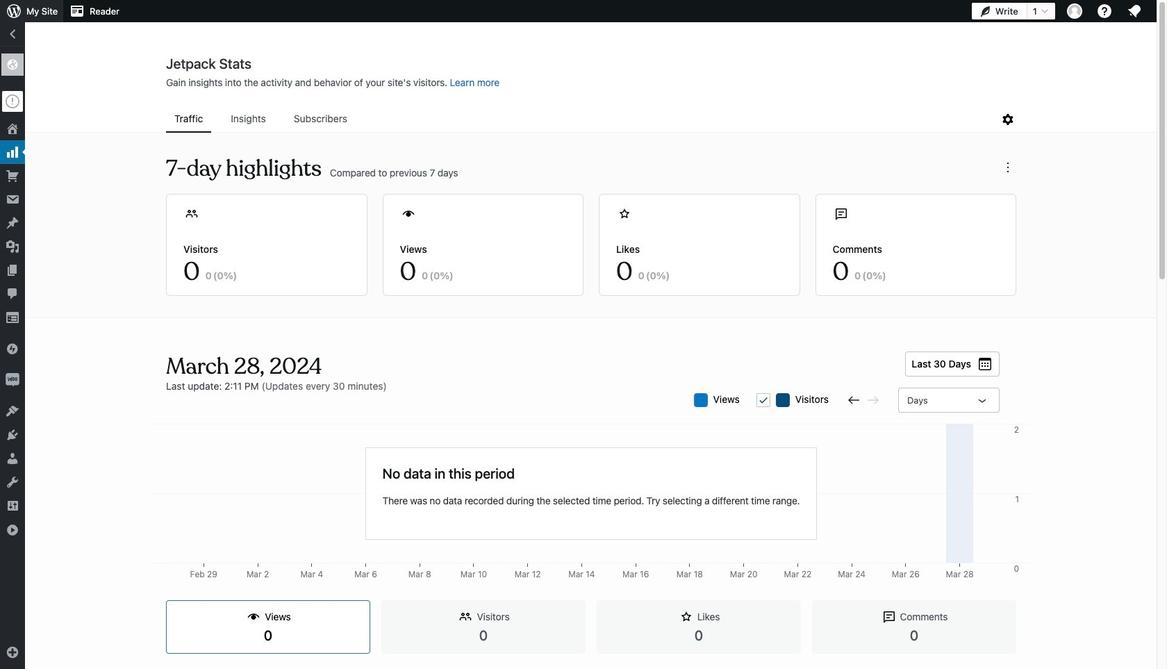 Task type: describe. For each thing, give the bounding box(es) containing it.
menu inside jetpack stats main content
[[166, 106, 1000, 133]]

1 img image from the top
[[6, 342, 19, 356]]



Task type: locate. For each thing, give the bounding box(es) containing it.
help image
[[1096, 3, 1113, 19]]

None checkbox
[[756, 393, 770, 407]]

0 vertical spatial img image
[[6, 342, 19, 356]]

jetpack stats main content
[[26, 55, 1157, 669]]

menu
[[166, 106, 1000, 133]]

2 img image from the top
[[6, 373, 19, 387]]

none checkbox inside jetpack stats main content
[[756, 393, 770, 407]]

my profile image
[[1067, 3, 1083, 19]]

manage your notifications image
[[1126, 3, 1143, 19]]

img image
[[6, 342, 19, 356], [6, 373, 19, 387]]

1 vertical spatial img image
[[6, 373, 19, 387]]



Task type: vqa. For each thing, say whether or not it's contained in the screenshot.
option in the Jetpack Stats main content
yes



